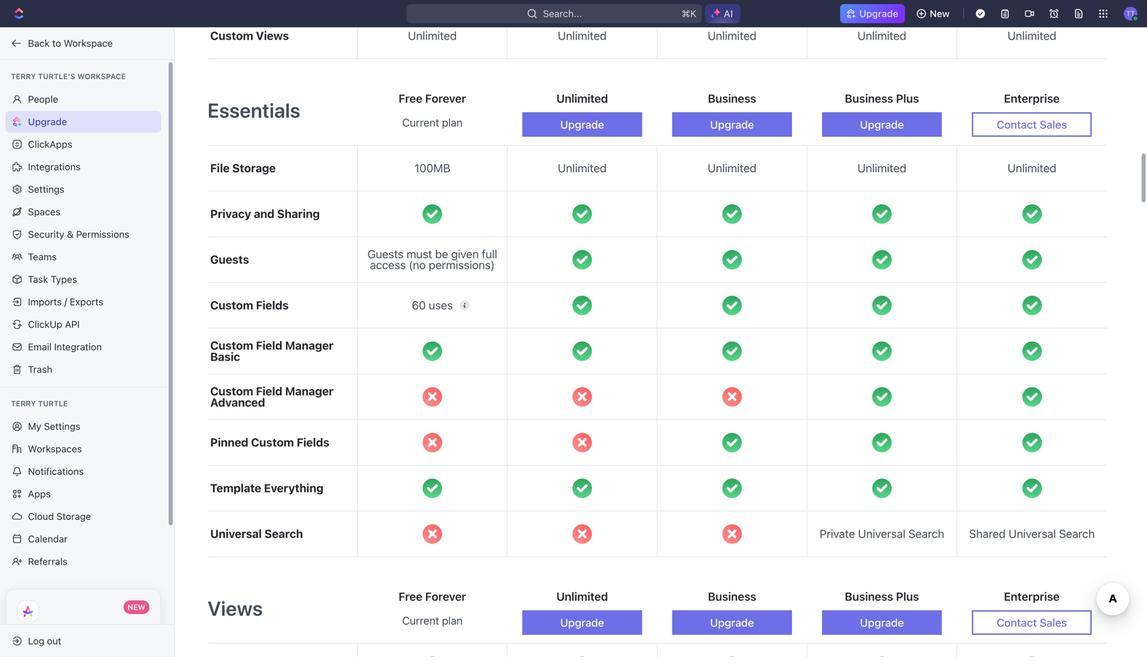 Task type: vqa. For each thing, say whether or not it's contained in the screenshot.
SALES
yes



Task type: locate. For each thing, give the bounding box(es) containing it.
workspace right to
[[64, 38, 113, 49]]

2 contact sales button from the top
[[972, 611, 1092, 636]]

universal
[[858, 528, 906, 541], [1009, 528, 1056, 541], [210, 528, 262, 541]]

terry
[[11, 72, 36, 81], [11, 400, 36, 408]]

workspace for back to workspace
[[64, 38, 113, 49]]

essentials
[[208, 98, 300, 122]]

manager inside custom field manager basic
[[285, 339, 334, 352]]

must
[[407, 248, 432, 261]]

2 business plus from the top
[[845, 591, 919, 604]]

0 vertical spatial current plan
[[402, 116, 463, 129]]

custom inside custom field manager basic
[[210, 339, 253, 352]]

1 business plus from the top
[[845, 92, 919, 105]]

workspace up people link
[[77, 72, 126, 81]]

guests down privacy
[[210, 253, 249, 267]]

1 horizontal spatial new
[[930, 8, 950, 19]]

permissions
[[76, 229, 129, 240]]

to
[[52, 38, 61, 49]]

sales for views
[[1040, 617, 1067, 630]]

upgrade button
[[522, 112, 642, 137], [672, 112, 792, 137], [822, 112, 942, 137], [522, 611, 642, 636], [672, 611, 792, 636], [822, 611, 942, 636]]

2 manager from the top
[[285, 385, 334, 398]]

1 vertical spatial current
[[402, 615, 439, 628]]

field
[[256, 339, 283, 352], [256, 385, 283, 398]]

custom for custom field manager advanced
[[210, 385, 253, 398]]

1 horizontal spatial search
[[909, 528, 945, 541]]

2 plan from the top
[[442, 615, 463, 628]]

0 vertical spatial terry
[[11, 72, 36, 81]]

check image
[[723, 250, 742, 270], [873, 296, 892, 315], [1023, 296, 1042, 315], [1023, 342, 1042, 361], [873, 388, 892, 407], [723, 433, 742, 453], [1023, 433, 1042, 453], [423, 479, 442, 499], [573, 479, 592, 499], [723, 479, 742, 499]]

1 enterprise from the top
[[1004, 92, 1060, 105]]

custom views
[[210, 29, 289, 42]]

1 free forever from the top
[[399, 92, 466, 105]]

0 vertical spatial contact sales
[[997, 118, 1067, 131]]

manager inside custom field manager advanced
[[285, 385, 334, 398]]

field inside custom field manager basic
[[256, 339, 283, 352]]

1 horizontal spatial storage
[[232, 162, 276, 175]]

views
[[256, 29, 289, 42], [208, 597, 263, 621]]

upgrade
[[860, 8, 899, 19], [28, 116, 67, 127], [560, 118, 604, 131], [710, 118, 754, 131], [860, 118, 904, 131], [560, 617, 604, 630], [710, 617, 754, 630], [860, 617, 904, 630]]

access
[[370, 259, 406, 272]]

0 vertical spatial field
[[256, 339, 283, 352]]

contact sales button for essentials
[[972, 112, 1092, 137]]

2 horizontal spatial search
[[1059, 528, 1095, 541]]

contact
[[997, 118, 1037, 131], [997, 617, 1037, 630]]

1 sales from the top
[[1040, 118, 1067, 131]]

2 current plan from the top
[[402, 615, 463, 628]]

contact for essentials
[[997, 118, 1037, 131]]

0 vertical spatial plan
[[442, 116, 463, 129]]

free forever for views
[[399, 591, 466, 604]]

workspace inside "button"
[[64, 38, 113, 49]]

guests left the (no
[[368, 248, 404, 261]]

manager up custom field manager advanced
[[285, 339, 334, 352]]

custom field manager basic
[[210, 339, 334, 364]]

0 horizontal spatial upgrade link
[[5, 111, 161, 133]]

/
[[64, 296, 67, 308]]

settings up workspaces
[[44, 421, 80, 432]]

1 contact sales from the top
[[997, 118, 1067, 131]]

0 vertical spatial current
[[402, 116, 439, 129]]

plan for views
[[442, 615, 463, 628]]

1 contact sales button from the top
[[972, 112, 1092, 137]]

enterprise
[[1004, 92, 1060, 105], [1004, 591, 1060, 604]]

1 vertical spatial forever
[[425, 591, 466, 604]]

2 field from the top
[[256, 385, 283, 398]]

2 contact from the top
[[997, 617, 1037, 630]]

1 vertical spatial storage
[[56, 511, 91, 523]]

0 vertical spatial contact sales button
[[972, 112, 1092, 137]]

universal right private
[[858, 528, 906, 541]]

guests for guests must be given full access (no permissions)
[[368, 248, 404, 261]]

and
[[254, 207, 275, 221]]

0 vertical spatial upgrade link
[[840, 4, 905, 23]]

imports / exports
[[28, 296, 103, 308]]

enterprise for views
[[1004, 591, 1060, 604]]

1 manager from the top
[[285, 339, 334, 352]]

2 terry from the top
[[11, 400, 36, 408]]

⌘k
[[682, 8, 697, 19]]

storage down apps link
[[56, 511, 91, 523]]

sales for essentials
[[1040, 118, 1067, 131]]

fields up custom field manager basic
[[256, 299, 289, 312]]

1 search from the left
[[909, 528, 945, 541]]

0 vertical spatial storage
[[232, 162, 276, 175]]

enterprise for essentials
[[1004, 92, 1060, 105]]

close image
[[423, 388, 442, 407], [573, 388, 592, 407], [723, 388, 742, 407], [423, 433, 442, 453], [573, 433, 592, 453], [573, 525, 592, 544], [723, 525, 742, 544]]

2 search from the left
[[1059, 528, 1095, 541]]

upgrade link left new button
[[840, 4, 905, 23]]

custom field manager advanced
[[210, 385, 334, 410]]

workspace for terry turtle's workspace
[[77, 72, 126, 81]]

template
[[210, 482, 261, 495]]

custom
[[210, 29, 253, 42], [210, 299, 253, 312], [210, 339, 253, 352], [210, 385, 253, 398], [251, 436, 294, 450]]

guests inside guests must be given full access (no permissions)
[[368, 248, 404, 261]]

terry for my settings
[[11, 400, 36, 408]]

forever
[[425, 92, 466, 105], [425, 591, 466, 604]]

1 vertical spatial free forever
[[399, 591, 466, 604]]

0 horizontal spatial storage
[[56, 511, 91, 523]]

1 vertical spatial sales
[[1040, 617, 1067, 630]]

1 vertical spatial contact sales button
[[972, 611, 1092, 636]]

security
[[28, 229, 64, 240]]

terry up my
[[11, 400, 36, 408]]

forever for essentials
[[425, 92, 466, 105]]

0 vertical spatial contact
[[997, 118, 1037, 131]]

free
[[399, 92, 423, 105], [399, 591, 423, 604]]

1 horizontal spatial fields
[[297, 436, 330, 450]]

unlimited
[[408, 29, 457, 42], [558, 29, 607, 42], [708, 29, 757, 42], [858, 29, 907, 42], [1008, 29, 1057, 42], [557, 92, 608, 105], [558, 162, 607, 175], [708, 162, 757, 175], [858, 162, 907, 175], [1008, 162, 1057, 175], [557, 591, 608, 604]]

task
[[28, 274, 48, 285]]

fields
[[256, 299, 289, 312], [297, 436, 330, 450]]

0 vertical spatial fields
[[256, 299, 289, 312]]

storage for cloud storage
[[56, 511, 91, 523]]

0 vertical spatial business plus
[[845, 92, 919, 105]]

universal right shared
[[1009, 528, 1056, 541]]

0 vertical spatial sales
[[1040, 118, 1067, 131]]

free forever
[[399, 92, 466, 105], [399, 591, 466, 604]]

1 vertical spatial manager
[[285, 385, 334, 398]]

2 sales from the top
[[1040, 617, 1067, 630]]

0 vertical spatial plus
[[896, 92, 919, 105]]

1 contact from the top
[[997, 118, 1037, 131]]

2 free from the top
[[399, 591, 423, 604]]

0 horizontal spatial search
[[265, 528, 303, 541]]

upgrade link
[[840, 4, 905, 23], [5, 111, 161, 133]]

new inside button
[[930, 8, 950, 19]]

apps
[[28, 489, 51, 500]]

1 vertical spatial fields
[[297, 436, 330, 450]]

manager
[[285, 339, 334, 352], [285, 385, 334, 398]]

task types
[[28, 274, 77, 285]]

1 vertical spatial contact sales
[[997, 617, 1067, 630]]

0 vertical spatial forever
[[425, 92, 466, 105]]

shared
[[969, 528, 1006, 541]]

sales
[[1040, 118, 1067, 131], [1040, 617, 1067, 630]]

1 vertical spatial plan
[[442, 615, 463, 628]]

&
[[67, 229, 74, 240]]

2 universal from the left
[[1009, 528, 1056, 541]]

1 horizontal spatial upgrade link
[[840, 4, 905, 23]]

1 vertical spatial field
[[256, 385, 283, 398]]

ai button
[[706, 4, 741, 23]]

manager down custom field manager basic
[[285, 385, 334, 398]]

1 field from the top
[[256, 339, 283, 352]]

contact for views
[[997, 617, 1037, 630]]

fields up everything
[[297, 436, 330, 450]]

turtle
[[38, 400, 68, 408]]

storage
[[232, 162, 276, 175], [56, 511, 91, 523]]

1 vertical spatial upgrade link
[[5, 111, 161, 133]]

1 horizontal spatial guests
[[368, 248, 404, 261]]

people
[[28, 94, 58, 105]]

1 vertical spatial current plan
[[402, 615, 463, 628]]

back to workspace
[[28, 38, 113, 49]]

0 horizontal spatial new
[[128, 603, 145, 612]]

field for advanced
[[256, 385, 283, 398]]

storage right file
[[232, 162, 276, 175]]

contact sales button
[[972, 112, 1092, 137], [972, 611, 1092, 636]]

1 free from the top
[[399, 92, 423, 105]]

2 contact sales from the top
[[997, 617, 1067, 630]]

integrations
[[28, 161, 81, 172]]

contact sales for essentials
[[997, 118, 1067, 131]]

0 horizontal spatial guests
[[210, 253, 249, 267]]

1 vertical spatial plus
[[896, 591, 919, 604]]

0 vertical spatial free
[[399, 92, 423, 105]]

terry for people
[[11, 72, 36, 81]]

terry turtle
[[11, 400, 68, 408]]

3 search from the left
[[265, 528, 303, 541]]

contact sales for views
[[997, 617, 1067, 630]]

2 free forever from the top
[[399, 591, 466, 604]]

field down custom field manager basic
[[256, 385, 283, 398]]

terry up people
[[11, 72, 36, 81]]

free forever for essentials
[[399, 92, 466, 105]]

plan
[[442, 116, 463, 129], [442, 615, 463, 628]]

1 horizontal spatial universal
[[858, 528, 906, 541]]

pinned custom fields
[[210, 436, 330, 450]]

custom for custom fields
[[210, 299, 253, 312]]

1 plus from the top
[[896, 92, 919, 105]]

0 horizontal spatial universal
[[210, 528, 262, 541]]

0 vertical spatial new
[[930, 8, 950, 19]]

current plan for essentials
[[402, 116, 463, 129]]

1 plan from the top
[[442, 116, 463, 129]]

email integration
[[28, 342, 102, 353]]

1 vertical spatial workspace
[[77, 72, 126, 81]]

universal for private
[[858, 528, 906, 541]]

custom inside custom field manager advanced
[[210, 385, 253, 398]]

2 enterprise from the top
[[1004, 591, 1060, 604]]

1 vertical spatial terry
[[11, 400, 36, 408]]

1 current from the top
[[402, 116, 439, 129]]

close image
[[423, 525, 442, 544]]

imports
[[28, 296, 62, 308]]

0 vertical spatial workspace
[[64, 38, 113, 49]]

settings up 'spaces'
[[28, 184, 64, 195]]

1 universal from the left
[[858, 528, 906, 541]]

my settings
[[28, 421, 80, 432]]

1 vertical spatial business plus
[[845, 591, 919, 604]]

upgrade link down people link
[[5, 111, 161, 133]]

search
[[909, 528, 945, 541], [1059, 528, 1095, 541], [265, 528, 303, 541]]

2 current from the top
[[402, 615, 439, 628]]

1 vertical spatial contact
[[997, 617, 1037, 630]]

1 forever from the top
[[425, 92, 466, 105]]

1 terry from the top
[[11, 72, 36, 81]]

0 vertical spatial enterprise
[[1004, 92, 1060, 105]]

field inside custom field manager advanced
[[256, 385, 283, 398]]

spaces
[[28, 206, 60, 218]]

2 plus from the top
[[896, 591, 919, 604]]

storage for file storage
[[232, 162, 276, 175]]

2 forever from the top
[[425, 591, 466, 604]]

imports / exports link
[[5, 291, 161, 313]]

contact sales
[[997, 118, 1067, 131], [997, 617, 1067, 630]]

file storage
[[210, 162, 276, 175]]

plus
[[896, 92, 919, 105], [896, 591, 919, 604]]

workspaces
[[28, 444, 82, 455]]

1 vertical spatial settings
[[44, 421, 80, 432]]

everything
[[264, 482, 324, 495]]

workspaces link
[[5, 439, 161, 460]]

universal down template
[[210, 528, 262, 541]]

clickapps link
[[5, 134, 161, 155]]

plus for views
[[896, 591, 919, 604]]

given
[[451, 248, 479, 261]]

1 vertical spatial enterprise
[[1004, 591, 1060, 604]]

1 vertical spatial free
[[399, 591, 423, 604]]

0 vertical spatial free forever
[[399, 92, 466, 105]]

notifications
[[28, 466, 84, 477]]

teams
[[28, 251, 57, 263]]

1 current plan from the top
[[402, 116, 463, 129]]

2 horizontal spatial universal
[[1009, 528, 1056, 541]]

field down custom fields
[[256, 339, 283, 352]]

check image
[[423, 204, 442, 224], [573, 204, 592, 224], [723, 204, 742, 224], [873, 204, 892, 224], [1023, 204, 1042, 224], [573, 250, 592, 270], [873, 250, 892, 270], [1023, 250, 1042, 270], [573, 296, 592, 315], [723, 296, 742, 315], [423, 342, 442, 361], [573, 342, 592, 361], [723, 342, 742, 361], [873, 342, 892, 361], [1023, 388, 1042, 407], [873, 433, 892, 453], [873, 479, 892, 499], [1023, 479, 1042, 499]]

0 vertical spatial manager
[[285, 339, 334, 352]]



Task type: describe. For each thing, give the bounding box(es) containing it.
referrals
[[28, 556, 67, 568]]

privacy
[[210, 207, 251, 221]]

private
[[820, 528, 855, 541]]

search for shared universal search
[[1059, 528, 1095, 541]]

free for views
[[399, 591, 423, 604]]

clickup
[[28, 319, 62, 330]]

search for private universal search
[[909, 528, 945, 541]]

3 universal from the left
[[210, 528, 262, 541]]

security & permissions
[[28, 229, 129, 240]]

basic
[[210, 350, 240, 364]]

email
[[28, 342, 52, 353]]

0 vertical spatial settings
[[28, 184, 64, 195]]

field for basic
[[256, 339, 283, 352]]

apps link
[[5, 484, 161, 505]]

clickup api link
[[5, 314, 161, 336]]

0 horizontal spatial fields
[[256, 299, 289, 312]]

settings link
[[5, 179, 161, 200]]

guests for guests
[[210, 253, 249, 267]]

100mb
[[415, 162, 450, 175]]

universal search
[[210, 528, 303, 541]]

plus for essentials
[[896, 92, 919, 105]]

calendar
[[28, 534, 68, 545]]

security & permissions link
[[5, 224, 161, 246]]

manager for custom field manager advanced
[[285, 385, 334, 398]]

guests must be given full access (no permissions)
[[368, 248, 497, 272]]

shared universal search
[[969, 528, 1095, 541]]

ai
[[724, 8, 733, 19]]

contact sales button for views
[[972, 611, 1092, 636]]

be
[[435, 248, 448, 261]]

out
[[47, 636, 61, 647]]

current for views
[[402, 615, 439, 628]]

file
[[210, 162, 230, 175]]

60
[[412, 299, 426, 312]]

tt
[[1127, 9, 1136, 17]]

email integration link
[[5, 336, 161, 358]]

cloud storage
[[28, 511, 91, 523]]

template everything
[[210, 482, 324, 495]]

referrals link
[[5, 551, 161, 573]]

integration
[[54, 342, 102, 353]]

advanced
[[210, 396, 265, 410]]

private universal search
[[820, 528, 945, 541]]

api
[[65, 319, 80, 330]]

my settings link
[[5, 416, 161, 438]]

cloud
[[28, 511, 54, 523]]

turtle's
[[38, 72, 75, 81]]

calendar link
[[5, 529, 161, 551]]

manager for custom field manager basic
[[285, 339, 334, 352]]

0 vertical spatial views
[[256, 29, 289, 42]]

pinned
[[210, 436, 248, 450]]

permissions)
[[429, 259, 495, 272]]

log
[[28, 636, 44, 647]]

current plan for views
[[402, 615, 463, 628]]

1 vertical spatial new
[[128, 603, 145, 612]]

full
[[482, 248, 497, 261]]

back
[[28, 38, 50, 49]]

custom for custom field manager basic
[[210, 339, 253, 352]]

task types link
[[5, 269, 161, 291]]

tt button
[[1120, 3, 1142, 25]]

search...
[[543, 8, 582, 19]]

custom for custom views
[[210, 29, 253, 42]]

exports
[[70, 296, 103, 308]]

universal for shared
[[1009, 528, 1056, 541]]

business plus for views
[[845, 591, 919, 604]]

cloud storage link
[[5, 506, 161, 528]]

1 vertical spatial views
[[208, 597, 263, 621]]

sharing
[[277, 207, 320, 221]]

free for essentials
[[399, 92, 423, 105]]

60 uses
[[412, 299, 453, 312]]

trash link
[[5, 359, 161, 381]]

my
[[28, 421, 41, 432]]

notifications link
[[5, 461, 161, 483]]

people link
[[5, 88, 161, 110]]

custom fields
[[210, 299, 289, 312]]

trash
[[28, 364, 52, 375]]

plan for essentials
[[442, 116, 463, 129]]

log out
[[28, 636, 61, 647]]

teams link
[[5, 246, 161, 268]]

clickup api
[[28, 319, 80, 330]]

business plus for essentials
[[845, 92, 919, 105]]

log out button
[[5, 631, 163, 653]]

integrations link
[[5, 156, 161, 178]]

forever for views
[[425, 591, 466, 604]]

(no
[[409, 259, 426, 272]]

spaces link
[[5, 201, 161, 223]]

back to workspace button
[[5, 32, 162, 54]]

terry turtle's workspace
[[11, 72, 126, 81]]

uses
[[429, 299, 453, 312]]

privacy and sharing
[[210, 207, 320, 221]]

current for essentials
[[402, 116, 439, 129]]

clickapps
[[28, 139, 72, 150]]



